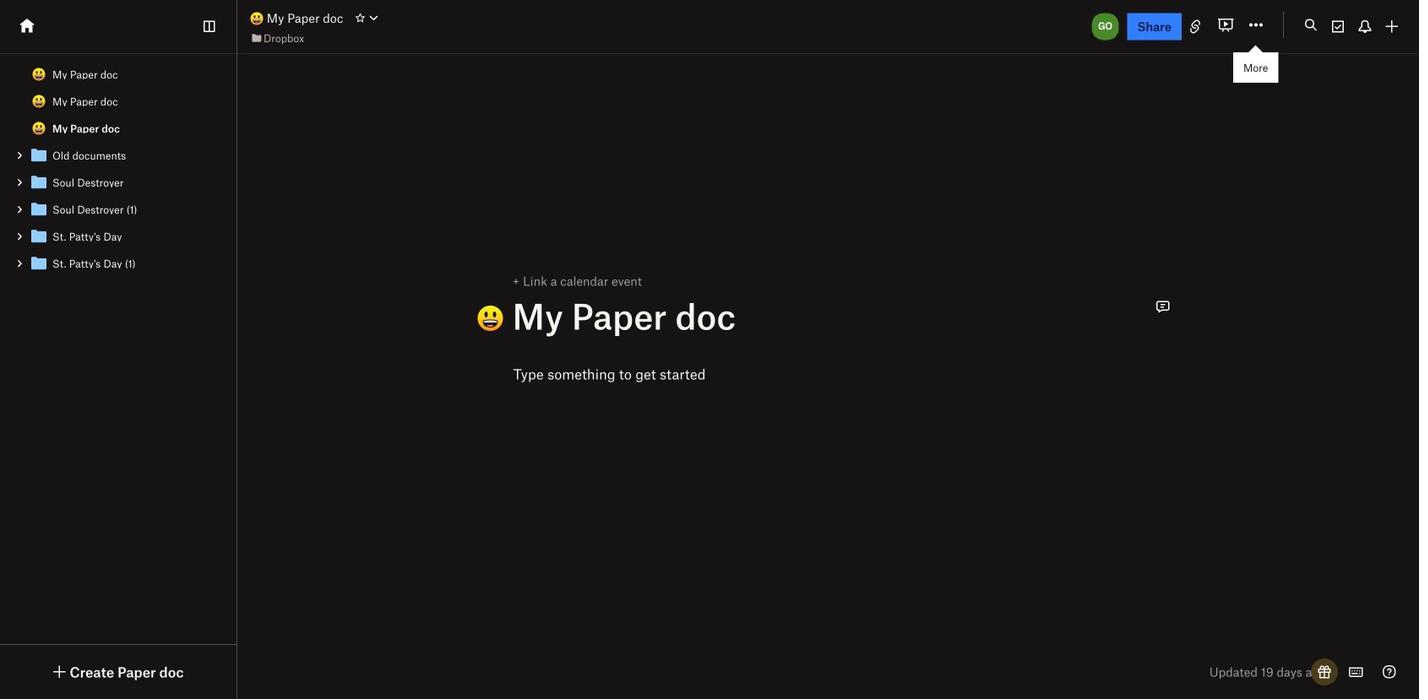 Task type: vqa. For each thing, say whether or not it's contained in the screenshot.
Explore free features 0 bytes of 2 GB
no



Task type: describe. For each thing, give the bounding box(es) containing it.
template content image for 3rd expand folder image from the bottom
[[29, 145, 49, 166]]

2 expand folder image from the top
[[14, 177, 25, 188]]

template content image for first expand folder image from the bottom of the / contents list
[[29, 226, 49, 247]]

2 grinning face with big eyes image from the top
[[32, 122, 46, 135]]

1 expand folder image from the top
[[14, 150, 25, 161]]

0 vertical spatial grinning face with big eyes image
[[250, 12, 264, 25]]

template content image for first expand folder icon from the bottom of the / contents list
[[29, 253, 49, 274]]

3 expand folder image from the top
[[14, 231, 25, 242]]

template content image for 1st expand folder icon from the top of the / contents list
[[29, 199, 49, 220]]

1 vertical spatial grinning face with big eyes image
[[32, 95, 46, 108]]



Task type: locate. For each thing, give the bounding box(es) containing it.
1 grinning face with big eyes image from the top
[[32, 68, 46, 81]]

2 vertical spatial template content image
[[29, 199, 49, 220]]

3 template content image from the top
[[29, 199, 49, 220]]

1 vertical spatial grinning face with big eyes image
[[32, 122, 46, 135]]

/ contents list
[[0, 61, 237, 277]]

0 vertical spatial expand folder image
[[14, 204, 25, 215]]

1 template content image from the top
[[29, 145, 49, 166]]

0 vertical spatial template content image
[[29, 145, 49, 166]]

2 template content image from the top
[[29, 172, 49, 193]]

0 vertical spatial grinning face with big eyes image
[[32, 68, 46, 81]]

1 vertical spatial template content image
[[29, 172, 49, 193]]

1 expand folder image from the top
[[14, 204, 25, 215]]

template content image
[[29, 145, 49, 166], [29, 172, 49, 193], [29, 199, 49, 220]]

template content image
[[29, 226, 49, 247], [29, 253, 49, 274]]

2 expand folder image from the top
[[14, 258, 25, 269]]

expand folder image
[[14, 204, 25, 215], [14, 258, 25, 269]]

2 vertical spatial expand folder image
[[14, 231, 25, 242]]

0 vertical spatial expand folder image
[[14, 150, 25, 161]]

heading
[[477, 294, 1143, 337]]

expand folder image
[[14, 150, 25, 161], [14, 177, 25, 188], [14, 231, 25, 242]]

0 vertical spatial template content image
[[29, 226, 49, 247]]

0 horizontal spatial grinning face with big eyes image
[[32, 95, 46, 108]]

1 template content image from the top
[[29, 226, 49, 247]]

2 template content image from the top
[[29, 253, 49, 274]]

1 vertical spatial expand folder image
[[14, 258, 25, 269]]

template content image for 2nd expand folder image from the top
[[29, 172, 49, 193]]

1 horizontal spatial grinning face with big eyes image
[[250, 12, 264, 25]]

grinning face with big eyes image
[[32, 68, 46, 81], [32, 122, 46, 135]]

1 vertical spatial template content image
[[29, 253, 49, 274]]

1 vertical spatial expand folder image
[[14, 177, 25, 188]]

grinning face with big eyes image
[[250, 12, 264, 25], [32, 95, 46, 108]]



